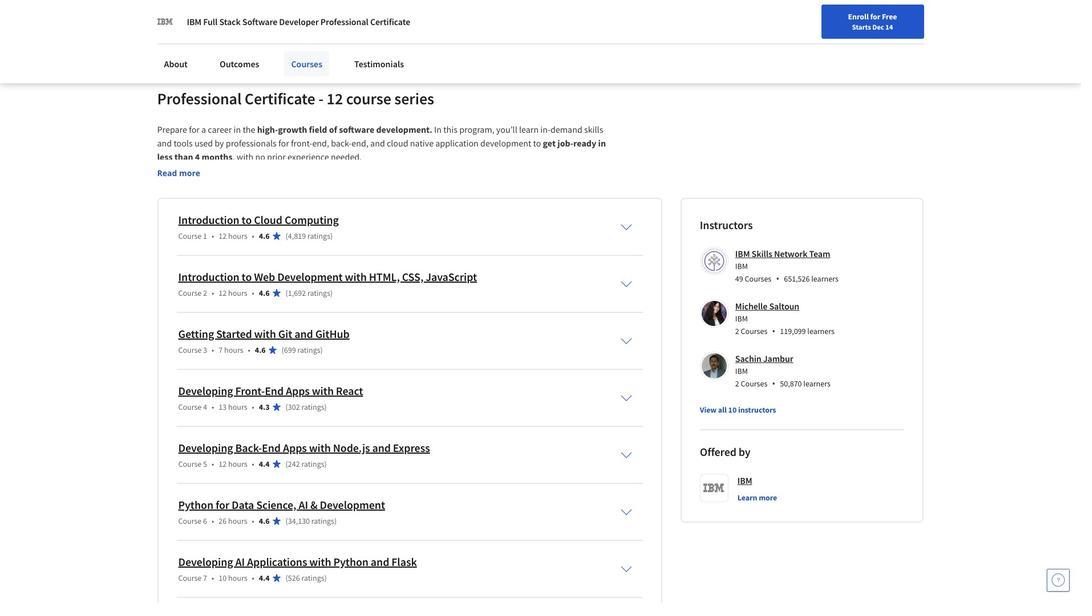 Task type: describe. For each thing, give the bounding box(es) containing it.
performance
[[314, 18, 363, 29]]

and right node.js
[[372, 441, 391, 455]]

introduction to web development with html, css, javascript
[[178, 270, 477, 284]]

2 for michelle saltoun
[[736, 326, 740, 337]]

learners inside "ibm skills network team ibm 49 courses • 651,526 learners"
[[812, 274, 839, 284]]

1
[[203, 231, 207, 241]]

1 horizontal spatial in
[[286, 18, 293, 29]]

ready
[[574, 138, 597, 149]]

learn more
[[738, 493, 778, 503]]

testimonials link
[[348, 51, 411, 76]]

12 for 5
[[219, 459, 227, 470]]

( for react
[[286, 402, 288, 413]]

ibm up 49
[[736, 261, 748, 272]]

stack
[[219, 16, 241, 27]]

dec
[[873, 22, 885, 31]]

ratings for node.js
[[302, 459, 325, 470]]

1 vertical spatial development
[[320, 498, 385, 513]]

introduction for introduction to cloud computing
[[178, 213, 240, 227]]

4,819
[[288, 231, 306, 241]]

learn
[[519, 124, 539, 135]]

( for &
[[286, 517, 288, 527]]

python for data science, ai & development
[[178, 498, 385, 513]]

experience
[[288, 151, 329, 163]]

4.6 for data
[[259, 517, 270, 527]]

end for back-
[[262, 441, 281, 455]]

professionals
[[226, 138, 277, 149]]

coursera career certificate image
[[709, 0, 899, 64]]

4.6 for with
[[255, 345, 266, 356]]

) for and
[[325, 574, 327, 584]]

and left cloud
[[370, 138, 385, 149]]

developing front-end apps with react
[[178, 384, 363, 398]]

&
[[310, 498, 318, 513]]

1,692
[[288, 288, 306, 298]]

program,
[[460, 124, 495, 135]]

1 vertical spatial python
[[334, 555, 369, 570]]

302
[[288, 402, 300, 413]]

by inside in this program, you'll learn in-demand skills and tools used by professionals for front-end, back-end, and cloud native application development to
[[215, 138, 224, 149]]

ibm link
[[738, 474, 753, 488]]

4.4 for applications
[[259, 574, 270, 584]]

apps for back-
[[283, 441, 307, 455]]

and right the media
[[269, 18, 284, 29]]

apps for front-
[[286, 384, 310, 398]]

no
[[255, 151, 265, 163]]

software
[[339, 124, 375, 135]]

this
[[444, 124, 458, 135]]

learners for saltoun
[[808, 326, 835, 337]]

• inside "ibm skills network team ibm 49 courses • 651,526 learners"
[[776, 273, 780, 285]]

developing front-end apps with react link
[[178, 384, 363, 398]]

course for introduction to cloud computing
[[178, 231, 202, 241]]

sachin jambur image
[[702, 354, 727, 379]]

you'll
[[497, 124, 518, 135]]

• inside sachin jambur ibm 2 courses • 50,870 learners
[[772, 378, 776, 390]]

ibm skills network team image
[[702, 249, 727, 274]]

) for react
[[325, 402, 327, 413]]

sachin
[[736, 353, 762, 365]]

tools
[[174, 138, 193, 149]]

python for data science, ai & development link
[[178, 498, 385, 513]]

-
[[319, 88, 324, 109]]

to for development
[[242, 270, 252, 284]]

2 end, from the left
[[352, 138, 369, 149]]

course 1 • 12 hours •
[[178, 231, 254, 241]]

ibm left skills
[[736, 248, 750, 260]]

651,526
[[784, 274, 810, 284]]

enroll
[[849, 11, 869, 22]]

) down 'computing'
[[331, 231, 333, 241]]

michelle saltoun ibm 2 courses • 119,099 learners
[[736, 301, 835, 338]]

( 1,692 ratings )
[[286, 288, 333, 298]]

ratings for and
[[302, 574, 325, 584]]

less
[[157, 151, 173, 163]]

development
[[481, 138, 532, 149]]

michelle
[[736, 301, 768, 312]]

application
[[436, 138, 479, 149]]

about
[[164, 58, 188, 70]]

getting
[[178, 327, 214, 341]]

0 vertical spatial professional
[[321, 16, 369, 27]]

0 vertical spatial python
[[178, 498, 213, 513]]

course 5 • 12 hours •
[[178, 459, 254, 470]]

( 4,819 ratings )
[[286, 231, 333, 241]]

1 horizontal spatial your
[[781, 13, 796, 23]]

in inside the get job-ready in less than 4 months
[[599, 138, 606, 149]]

learn
[[738, 493, 758, 503]]

english
[[863, 13, 890, 24]]

with left the html,
[[345, 270, 367, 284]]

social
[[219, 18, 242, 29]]

( down 'computing'
[[286, 231, 288, 241]]

sachin jambur link
[[736, 353, 794, 365]]

read
[[157, 168, 177, 179]]

3
[[203, 345, 207, 356]]

job-
[[558, 138, 574, 149]]

software
[[242, 16, 278, 27]]

6
[[203, 517, 207, 527]]

introduction to web development with html, css, javascript link
[[178, 270, 477, 284]]

back-
[[331, 138, 352, 149]]

( for github
[[282, 345, 284, 356]]

prior
[[267, 151, 286, 163]]

in this program, you'll learn in-demand skills and tools used by professionals for front-end, back-end, and cloud native application development to
[[157, 124, 605, 149]]

4.6 for cloud
[[259, 231, 270, 241]]

on
[[208, 18, 218, 29]]

free
[[882, 11, 898, 22]]

outcomes
[[220, 58, 259, 70]]

26
[[219, 517, 227, 527]]

( 242 ratings )
[[286, 459, 327, 470]]

development.
[[376, 124, 433, 135]]

starts
[[853, 22, 871, 31]]

ibm inside sachin jambur ibm 2 courses • 50,870 learners
[[736, 366, 748, 377]]

skills
[[752, 248, 773, 260]]

courses link
[[284, 51, 329, 76]]

ratings for html,
[[308, 288, 331, 298]]

14
[[886, 22, 894, 31]]

courses up professional certificate - 12 course series
[[291, 58, 323, 70]]

course for developing back-end apps with node.js and express
[[178, 459, 202, 470]]

hours for python for data science, ai & development
[[228, 517, 247, 527]]

view
[[700, 405, 717, 416]]

for inside in this program, you'll learn in-demand skills and tools used by professionals for front-end, back-end, and cloud native application development to
[[279, 138, 289, 149]]

4.4 for end
[[259, 459, 270, 470]]

find your new career
[[765, 13, 836, 23]]

4 inside the get job-ready in less than 4 months
[[195, 151, 200, 163]]

0 horizontal spatial 7
[[203, 574, 207, 584]]

cloud
[[254, 213, 283, 227]]

and left flask
[[371, 555, 389, 570]]

with up the ( 302 ratings )
[[312, 384, 334, 398]]

prepare
[[157, 124, 187, 135]]

0 horizontal spatial certificate
[[245, 88, 315, 109]]

) for &
[[334, 517, 337, 527]]

0 horizontal spatial in
[[234, 124, 241, 135]]

1 vertical spatial ai
[[235, 555, 245, 570]]

ibm inside michelle saltoun ibm 2 courses • 119,099 learners
[[736, 314, 748, 324]]

1 horizontal spatial by
[[739, 445, 751, 459]]

applications
[[247, 555, 307, 570]]

share it on social media and in your performance review
[[177, 18, 390, 29]]

0 horizontal spatial your
[[295, 18, 312, 29]]

saltoun
[[770, 301, 800, 312]]

119,099
[[780, 326, 806, 337]]

web
[[254, 270, 275, 284]]

node.js
[[333, 441, 370, 455]]

( for html,
[[286, 288, 288, 298]]

testimonials
[[355, 58, 404, 70]]

english button
[[842, 0, 911, 37]]

course
[[346, 88, 391, 109]]

michelle saltoun image
[[702, 301, 727, 326]]

css,
[[402, 270, 424, 284]]

ratings down 'computing'
[[308, 231, 331, 241]]

,
[[233, 151, 235, 163]]



Task type: vqa. For each thing, say whether or not it's contained in the screenshot.
the bottom 2
yes



Task type: locate. For each thing, give the bounding box(es) containing it.
ratings for react
[[302, 402, 325, 413]]

learners right 119,099
[[808, 326, 835, 337]]

50,870
[[780, 379, 802, 389]]

course for introduction to web development with html, css, javascript
[[178, 288, 202, 298]]

4.6 down "cloud"
[[259, 231, 270, 241]]

) for html,
[[331, 288, 333, 298]]

ibm down sachin
[[736, 366, 748, 377]]

0 horizontal spatial professional
[[157, 88, 242, 109]]

a
[[202, 124, 206, 135]]

2 vertical spatial in
[[599, 138, 606, 149]]

ibm down michelle
[[736, 314, 748, 324]]

ibm up learn on the right of the page
[[738, 475, 753, 487]]

( 34,130 ratings )
[[286, 517, 337, 527]]

months
[[202, 151, 233, 163]]

for inside enroll for free starts dec 14
[[871, 11, 881, 22]]

0 horizontal spatial by
[[215, 138, 224, 149]]

certificate up testimonials
[[370, 16, 411, 27]]

) right 302
[[325, 402, 327, 413]]

hours for developing back-end apps with node.js and express
[[228, 459, 247, 470]]

learners for jambur
[[804, 379, 831, 389]]

3 course from the top
[[178, 345, 202, 356]]

hours for introduction to web development with html, css, javascript
[[228, 288, 247, 298]]

10 inside button
[[729, 405, 737, 416]]

courses inside michelle saltoun ibm 2 courses • 119,099 learners
[[741, 326, 768, 337]]

( down developing back-end apps with node.js and express link
[[286, 459, 288, 470]]

get job-ready in less than 4 months
[[157, 138, 608, 163]]

python left flask
[[334, 555, 369, 570]]

course for getting started with git and github
[[178, 345, 202, 356]]

for up the prior
[[279, 138, 289, 149]]

1 vertical spatial 2
[[736, 326, 740, 337]]

introduction up course 2 • 12 hours •
[[178, 270, 240, 284]]

) for github
[[321, 345, 323, 356]]

0 vertical spatial 4
[[195, 151, 200, 163]]

in down skills
[[599, 138, 606, 149]]

1 vertical spatial 4
[[203, 402, 207, 413]]

course 7 • 10 hours •
[[178, 574, 254, 584]]

learners inside michelle saltoun ibm 2 courses • 119,099 learners
[[808, 326, 835, 337]]

front-
[[235, 384, 265, 398]]

4.6 for web
[[259, 288, 270, 298]]

course 4 • 13 hours •
[[178, 402, 254, 413]]

) right 34,130
[[334, 517, 337, 527]]

hours down back-
[[228, 459, 247, 470]]

1 horizontal spatial python
[[334, 555, 369, 570]]

computing
[[285, 213, 339, 227]]

4 left 13
[[203, 402, 207, 413]]

0 horizontal spatial ai
[[235, 555, 245, 570]]

javascript
[[426, 270, 477, 284]]

242
[[288, 459, 300, 470]]

526
[[288, 574, 300, 584]]

course for developing front-end apps with react
[[178, 402, 202, 413]]

by right offered
[[739, 445, 751, 459]]

back-
[[235, 441, 262, 455]]

ibm skills network team link
[[736, 248, 831, 260]]

6 course from the top
[[178, 517, 202, 527]]

7
[[219, 345, 223, 356], [203, 574, 207, 584]]

introduction for introduction to web development with html, css, javascript
[[178, 270, 240, 284]]

introduction up 1
[[178, 213, 240, 227]]

apps up 302
[[286, 384, 310, 398]]

hours for developing ai applications with python and flask
[[228, 574, 247, 584]]

1 horizontal spatial 4
[[203, 402, 207, 413]]

) down github
[[321, 345, 323, 356]]

with
[[237, 151, 254, 163], [345, 270, 367, 284], [254, 327, 276, 341], [312, 384, 334, 398], [309, 441, 331, 455], [310, 555, 331, 570]]

ratings right 526 on the bottom
[[302, 574, 325, 584]]

to left "get"
[[533, 138, 541, 149]]

end, down field
[[312, 138, 329, 149]]

course 3 • 7 hours •
[[178, 345, 251, 356]]

all
[[719, 405, 727, 416]]

prepare for a career in the high-growth field of software development.
[[157, 124, 433, 135]]

learners down team
[[812, 274, 839, 284]]

) down developing back-end apps with node.js and express
[[325, 459, 327, 470]]

professional up 'a' on the top left of page
[[157, 88, 242, 109]]

more for learn more
[[759, 493, 778, 503]]

developing
[[178, 384, 233, 398], [178, 441, 233, 455], [178, 555, 233, 570]]

2 4.4 from the top
[[259, 574, 270, 584]]

ibm left full
[[187, 16, 202, 27]]

courses
[[291, 58, 323, 70], [745, 274, 772, 284], [741, 326, 768, 337], [741, 379, 768, 389]]

your right find
[[781, 13, 796, 23]]

more down than
[[179, 168, 200, 179]]

4.6 down web
[[259, 288, 270, 298]]

hours right 13
[[228, 402, 247, 413]]

1 vertical spatial 7
[[203, 574, 207, 584]]

0 vertical spatial apps
[[286, 384, 310, 398]]

end for front-
[[265, 384, 284, 398]]

ai left &
[[299, 498, 308, 513]]

hours down introduction to cloud computing link
[[228, 231, 247, 241]]

ratings for github
[[298, 345, 321, 356]]

about link
[[157, 51, 195, 76]]

for for starts
[[871, 11, 881, 22]]

developing up 5
[[178, 441, 233, 455]]

and
[[269, 18, 284, 29], [157, 138, 172, 149], [370, 138, 385, 149], [295, 327, 313, 341], [372, 441, 391, 455], [371, 555, 389, 570]]

of
[[329, 124, 337, 135]]

ratings down &
[[312, 517, 334, 527]]

0 vertical spatial learners
[[812, 274, 839, 284]]

0 horizontal spatial end,
[[312, 138, 329, 149]]

2 vertical spatial learners
[[804, 379, 831, 389]]

( 526 ratings )
[[286, 574, 327, 584]]

developing for developing ai applications with python and flask
[[178, 555, 233, 570]]

show notifications image
[[928, 14, 941, 28]]

2 inside sachin jambur ibm 2 courses • 50,870 learners
[[736, 379, 740, 389]]

4.4 down back-
[[259, 459, 270, 470]]

learn more button
[[738, 493, 778, 504]]

courses inside sachin jambur ibm 2 courses • 50,870 learners
[[741, 379, 768, 389]]

0 vertical spatial ai
[[299, 498, 308, 513]]

developing up course 7 • 10 hours •
[[178, 555, 233, 570]]

by down career at top
[[215, 138, 224, 149]]

0 horizontal spatial more
[[179, 168, 200, 179]]

1 introduction from the top
[[178, 213, 240, 227]]

1 vertical spatial 4.4
[[259, 574, 270, 584]]

offered by
[[700, 445, 751, 459]]

12
[[327, 88, 343, 109], [219, 231, 227, 241], [219, 288, 227, 298], [219, 459, 227, 470]]

with left "git"
[[254, 327, 276, 341]]

view all 10 instructors
[[700, 405, 777, 416]]

share
[[177, 18, 199, 29]]

0 horizontal spatial 10
[[219, 574, 227, 584]]

4.4
[[259, 459, 270, 470], [259, 574, 270, 584]]

and up the less
[[157, 138, 172, 149]]

for for science,
[[216, 498, 230, 513]]

34,130
[[288, 517, 310, 527]]

to left web
[[242, 270, 252, 284]]

apps up 242
[[283, 441, 307, 455]]

2 course from the top
[[178, 288, 202, 298]]

to left "cloud"
[[242, 213, 252, 227]]

in
[[434, 124, 442, 135]]

12 right 5
[[219, 459, 227, 470]]

0 vertical spatial development
[[278, 270, 343, 284]]

the
[[243, 124, 255, 135]]

4.6 down getting started with git and github
[[255, 345, 266, 356]]

for up the 26
[[216, 498, 230, 513]]

developing ai applications with python and flask
[[178, 555, 417, 570]]

• inside michelle saltoun ibm 2 courses • 119,099 learners
[[772, 325, 776, 338]]

0 vertical spatial certificate
[[370, 16, 411, 27]]

introduction to cloud computing
[[178, 213, 339, 227]]

7 course from the top
[[178, 574, 202, 584]]

49
[[736, 274, 744, 284]]

career
[[814, 13, 836, 23]]

your left performance
[[295, 18, 312, 29]]

find your new career link
[[759, 11, 842, 26]]

12 for 2
[[219, 288, 227, 298]]

instructors
[[700, 218, 753, 232]]

2 inside michelle saltoun ibm 2 courses • 119,099 learners
[[736, 326, 740, 337]]

professional certificate - 12 course series
[[157, 88, 434, 109]]

699
[[284, 345, 296, 356]]

hours for getting started with git and github
[[224, 345, 244, 356]]

0 vertical spatial 10
[[729, 405, 737, 416]]

read more
[[157, 168, 200, 179]]

2 vertical spatial developing
[[178, 555, 233, 570]]

read more button
[[157, 167, 200, 179]]

cloud
[[387, 138, 408, 149]]

hours up started
[[228, 288, 247, 298]]

ratings for &
[[312, 517, 334, 527]]

0 vertical spatial introduction
[[178, 213, 240, 227]]

) right 526 on the bottom
[[325, 574, 327, 584]]

12 for 1
[[219, 231, 227, 241]]

developer
[[279, 16, 319, 27]]

michelle saltoun link
[[736, 301, 800, 312]]

in-
[[541, 124, 551, 135]]

1 vertical spatial apps
[[283, 441, 307, 455]]

2 down michelle
[[736, 326, 740, 337]]

0 vertical spatial 4.4
[[259, 459, 270, 470]]

( 699 ratings )
[[282, 345, 323, 356]]

skills
[[584, 124, 604, 135]]

1 vertical spatial more
[[759, 493, 778, 503]]

course 6 • 26 hours •
[[178, 517, 254, 527]]

for left 'a' on the top left of page
[[189, 124, 200, 135]]

1 vertical spatial certificate
[[245, 88, 315, 109]]

( for and
[[286, 574, 288, 584]]

more right learn on the right of the page
[[759, 493, 778, 503]]

1 vertical spatial professional
[[157, 88, 242, 109]]

0 vertical spatial 2
[[203, 288, 207, 298]]

courses down sachin
[[741, 379, 768, 389]]

1 4.4 from the top
[[259, 459, 270, 470]]

5 course from the top
[[178, 459, 202, 470]]

( down python for data science, ai & development link
[[286, 517, 288, 527]]

, with no prior experience needed.
[[233, 151, 364, 163]]

professional right developer
[[321, 16, 369, 27]]

hours right the 26
[[228, 517, 247, 527]]

1 vertical spatial 10
[[219, 574, 227, 584]]

to for computing
[[242, 213, 252, 227]]

12 right -
[[327, 88, 343, 109]]

2 up view all 10 instructors
[[736, 379, 740, 389]]

front-
[[291, 138, 312, 149]]

native
[[410, 138, 434, 149]]

development up ( 1,692 ratings )
[[278, 270, 343, 284]]

python up the 6
[[178, 498, 213, 513]]

ratings right 699 in the left bottom of the page
[[298, 345, 321, 356]]

0 horizontal spatial python
[[178, 498, 213, 513]]

4.3
[[259, 402, 270, 413]]

view all 10 instructors button
[[700, 405, 777, 416]]

12 for certificate
[[327, 88, 343, 109]]

( for node.js
[[286, 459, 288, 470]]

1 vertical spatial learners
[[808, 326, 835, 337]]

hours for introduction to cloud computing
[[228, 231, 247, 241]]

1 horizontal spatial professional
[[321, 16, 369, 27]]

2 vertical spatial 2
[[736, 379, 740, 389]]

development right &
[[320, 498, 385, 513]]

0 vertical spatial in
[[286, 18, 293, 29]]

help center image
[[1052, 574, 1066, 588]]

sachin jambur ibm 2 courses • 50,870 learners
[[736, 353, 831, 390]]

courses inside "ibm skills network team ibm 49 courses • 651,526 learners"
[[745, 274, 772, 284]]

0 vertical spatial 7
[[219, 345, 223, 356]]

2 for sachin jambur
[[736, 379, 740, 389]]

courses down michelle
[[741, 326, 768, 337]]

ratings down developing back-end apps with node.js and express
[[302, 459, 325, 470]]

growth
[[278, 124, 307, 135]]

learners inside sachin jambur ibm 2 courses • 50,870 learners
[[804, 379, 831, 389]]

( up "git"
[[286, 288, 288, 298]]

1 course from the top
[[178, 231, 202, 241]]

4.4 down applications on the left of page
[[259, 574, 270, 584]]

12 right 1
[[219, 231, 227, 241]]

1 vertical spatial developing
[[178, 441, 233, 455]]

1 vertical spatial to
[[242, 213, 252, 227]]

full
[[203, 16, 218, 27]]

hours down started
[[224, 345, 244, 356]]

with up ( 242 ratings )
[[309, 441, 331, 455]]

2 vertical spatial to
[[242, 270, 252, 284]]

introduction to cloud computing link
[[178, 213, 339, 227]]

0 horizontal spatial 4
[[195, 151, 200, 163]]

4 right than
[[195, 151, 200, 163]]

end,
[[312, 138, 329, 149], [352, 138, 369, 149]]

certificate up high-
[[245, 88, 315, 109]]

( down applications on the left of page
[[286, 574, 288, 584]]

0 vertical spatial more
[[179, 168, 200, 179]]

ibm image
[[157, 14, 173, 30]]

certificate
[[370, 16, 411, 27], [245, 88, 315, 109]]

1 horizontal spatial 10
[[729, 405, 737, 416]]

1 vertical spatial end
[[262, 441, 281, 455]]

more for read more
[[179, 168, 200, 179]]

4.6 down science,
[[259, 517, 270, 527]]

2 developing from the top
[[178, 441, 233, 455]]

1 horizontal spatial ai
[[299, 498, 308, 513]]

4 course from the top
[[178, 402, 202, 413]]

for up the dec
[[871, 11, 881, 22]]

course for python for data science, ai & development
[[178, 517, 202, 527]]

in left the at the left
[[234, 124, 241, 135]]

getting started with git and github
[[178, 327, 350, 341]]

ratings right 302
[[302, 402, 325, 413]]

instructors
[[739, 405, 777, 416]]

) down introduction to web development with html, css, javascript 'link'
[[331, 288, 333, 298]]

1 developing from the top
[[178, 384, 233, 398]]

apps
[[286, 384, 310, 398], [283, 441, 307, 455]]

1 vertical spatial in
[[234, 124, 241, 135]]

course for developing ai applications with python and flask
[[178, 574, 202, 584]]

hours for developing front-end apps with react
[[228, 402, 247, 413]]

and up ( 699 ratings )
[[295, 327, 313, 341]]

1 horizontal spatial certificate
[[370, 16, 411, 27]]

ai
[[299, 498, 308, 513], [235, 555, 245, 570]]

developing for developing back-end apps with node.js and express
[[178, 441, 233, 455]]

html,
[[369, 270, 400, 284]]

3 developing from the top
[[178, 555, 233, 570]]

ai up course 7 • 10 hours •
[[235, 555, 245, 570]]

started
[[216, 327, 252, 341]]

) for node.js
[[325, 459, 327, 470]]

1 vertical spatial by
[[739, 445, 751, 459]]

data
[[232, 498, 254, 513]]

1 horizontal spatial end,
[[352, 138, 369, 149]]

1 end, from the left
[[312, 138, 329, 149]]

science,
[[256, 498, 297, 513]]

1 horizontal spatial 7
[[219, 345, 223, 356]]

career
[[208, 124, 232, 135]]

github
[[315, 327, 350, 341]]

0 vertical spatial to
[[533, 138, 541, 149]]

introduction
[[178, 213, 240, 227], [178, 270, 240, 284]]

None search field
[[163, 7, 437, 30]]

courses right 49
[[745, 274, 772, 284]]

2 up getting
[[203, 288, 207, 298]]

ratings down introduction to web development with html, css, javascript 'link'
[[308, 288, 331, 298]]

2 horizontal spatial in
[[599, 138, 606, 149]]

to inside in this program, you'll learn in-demand skills and tools used by professionals for front-end, back-end, and cloud native application development to
[[533, 138, 541, 149]]

0 vertical spatial by
[[215, 138, 224, 149]]

hours down applications on the left of page
[[228, 574, 247, 584]]

1 horizontal spatial more
[[759, 493, 778, 503]]

development
[[278, 270, 343, 284], [320, 498, 385, 513]]

1 vertical spatial introduction
[[178, 270, 240, 284]]

developing for developing front-end apps with react
[[178, 384, 233, 398]]

developing up course 4 • 13 hours •
[[178, 384, 233, 398]]

for for career
[[189, 124, 200, 135]]

12 up started
[[219, 288, 227, 298]]

with right the ,
[[237, 151, 254, 163]]

used
[[195, 138, 213, 149]]

end, down software
[[352, 138, 369, 149]]

2 introduction from the top
[[178, 270, 240, 284]]

flask
[[392, 555, 417, 570]]

course
[[178, 231, 202, 241], [178, 288, 202, 298], [178, 345, 202, 356], [178, 402, 202, 413], [178, 459, 202, 470], [178, 517, 202, 527], [178, 574, 202, 584]]

with up '( 526 ratings )' at the left
[[310, 555, 331, 570]]

4
[[195, 151, 200, 163], [203, 402, 207, 413]]

0 vertical spatial developing
[[178, 384, 233, 398]]

in right software
[[286, 18, 293, 29]]

0 vertical spatial end
[[265, 384, 284, 398]]



